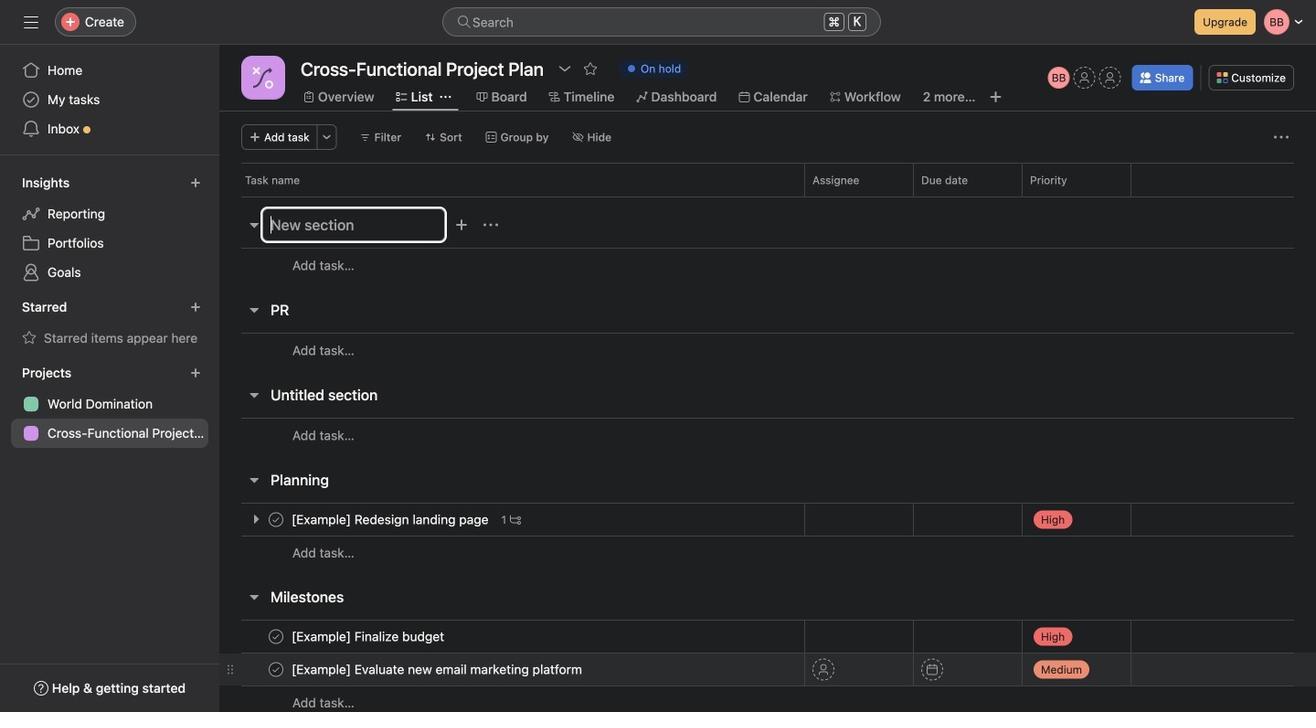 Task type: locate. For each thing, give the bounding box(es) containing it.
2 collapse task list for this group image from the top
[[247, 590, 261, 604]]

1 collapse task list for this group image from the top
[[247, 473, 261, 487]]

mark complete checkbox right expand subtask list for the task [example] redesign landing page image
[[265, 509, 287, 531]]

mark complete image
[[265, 509, 287, 531], [265, 626, 287, 648]]

mark complete image up mark complete image
[[265, 626, 287, 648]]

1 task name text field from the top
[[288, 510, 494, 529]]

collapse task list for this group image up expand subtask list for the task [example] redesign landing page image
[[247, 473, 261, 487]]

hide sidebar image
[[24, 15, 38, 29]]

tab actions image
[[440, 91, 451, 102]]

insights element
[[0, 166, 219, 291]]

projects element
[[0, 356, 219, 452]]

collapse task list for this group image down expand subtask list for the task [example] redesign landing page image
[[247, 590, 261, 604]]

collapse task list for this group image
[[247, 473, 261, 487], [247, 590, 261, 604]]

[example] evaluate new email marketing platform cell
[[219, 653, 804, 686]]

1 vertical spatial collapse task list for this group image
[[247, 590, 261, 604]]

0 vertical spatial collapse task list for this group image
[[247, 218, 261, 232]]

2 mark complete image from the top
[[265, 626, 287, 648]]

task name text field inside [example] evaluate new email marketing platform cell
[[288, 660, 588, 679]]

2 mark complete checkbox from the top
[[265, 626, 287, 648]]

2 task name text field from the top
[[288, 660, 588, 679]]

2 vertical spatial collapse task list for this group image
[[247, 388, 261, 402]]

row
[[219, 163, 1316, 197], [241, 196, 1294, 197], [219, 248, 1316, 282], [219, 333, 1316, 367], [219, 418, 1316, 452], [219, 503, 1316, 537], [219, 536, 1316, 569], [219, 620, 1316, 654], [219, 653, 1316, 686], [219, 686, 1316, 712]]

2 collapse task list for this group image from the top
[[247, 303, 261, 317]]

1 subtask image
[[510, 514, 521, 525]]

1 vertical spatial mark complete checkbox
[[265, 626, 287, 648]]

header planning tree grid
[[219, 503, 1316, 569]]

1 vertical spatial task name text field
[[288, 660, 588, 679]]

Mark complete checkbox
[[265, 509, 287, 531], [265, 626, 287, 648]]

None text field
[[296, 52, 548, 85]]

more actions image
[[1274, 130, 1289, 144]]

1 mark complete checkbox from the top
[[265, 509, 287, 531]]

task name text field inside [example] redesign landing page cell
[[288, 510, 494, 529]]

Task name text field
[[288, 510, 494, 529], [288, 660, 588, 679]]

0 vertical spatial collapse task list for this group image
[[247, 473, 261, 487]]

mark complete image inside "[example] finalize budget" cell
[[265, 626, 287, 648]]

global element
[[0, 45, 219, 154]]

collapse task list for this group image
[[247, 218, 261, 232], [247, 303, 261, 317], [247, 388, 261, 402]]

0 vertical spatial mark complete checkbox
[[265, 509, 287, 531]]

mark complete checkbox up mark complete image
[[265, 626, 287, 648]]

None field
[[442, 7, 881, 37]]

1 mark complete image from the top
[[265, 509, 287, 531]]

3 collapse task list for this group image from the top
[[247, 388, 261, 402]]

0 vertical spatial mark complete image
[[265, 509, 287, 531]]

line_and_symbols image
[[252, 67, 274, 89]]

more section actions image
[[484, 218, 498, 232]]

collapse task list for this group image for task name text box
[[247, 590, 261, 604]]

1 vertical spatial mark complete image
[[265, 626, 287, 648]]

mark complete image right expand subtask list for the task [example] redesign landing page image
[[265, 509, 287, 531]]

add a task to this group image
[[454, 218, 469, 232]]

1 vertical spatial collapse task list for this group image
[[247, 303, 261, 317]]

mark complete checkbox inside [example] redesign landing page cell
[[265, 509, 287, 531]]

0 vertical spatial task name text field
[[288, 510, 494, 529]]



Task type: vqa. For each thing, say whether or not it's contained in the screenshot.
bottom Mark complete icon
yes



Task type: describe. For each thing, give the bounding box(es) containing it.
expand subtask list for the task [example] redesign landing page image
[[249, 512, 263, 526]]

starred element
[[0, 291, 219, 356]]

add items to starred image
[[190, 302, 201, 313]]

Search tasks, projects, and more text field
[[442, 7, 881, 37]]

Task name text field
[[288, 627, 450, 646]]

new project or portfolio image
[[190, 367, 201, 378]]

1 collapse task list for this group image from the top
[[247, 218, 261, 232]]

new insights image
[[190, 177, 201, 188]]

show options image
[[558, 61, 572, 76]]

collapse task list for this group image for mark complete option in the [example] redesign landing page cell
[[247, 473, 261, 487]]

Mark complete checkbox
[[265, 659, 287, 680]]

New section text field
[[262, 208, 445, 241]]

mark complete checkbox inside "[example] finalize budget" cell
[[265, 626, 287, 648]]

mark complete image
[[265, 659, 287, 680]]

header milestones tree grid
[[219, 620, 1316, 712]]

manage project members image
[[1048, 67, 1070, 89]]

[example] redesign landing page cell
[[219, 503, 804, 537]]

add tab image
[[989, 90, 1003, 104]]

[example] finalize budget cell
[[219, 620, 804, 654]]

add to starred image
[[583, 61, 598, 76]]

mark complete image inside [example] redesign landing page cell
[[265, 509, 287, 531]]

more actions image
[[321, 132, 332, 143]]



